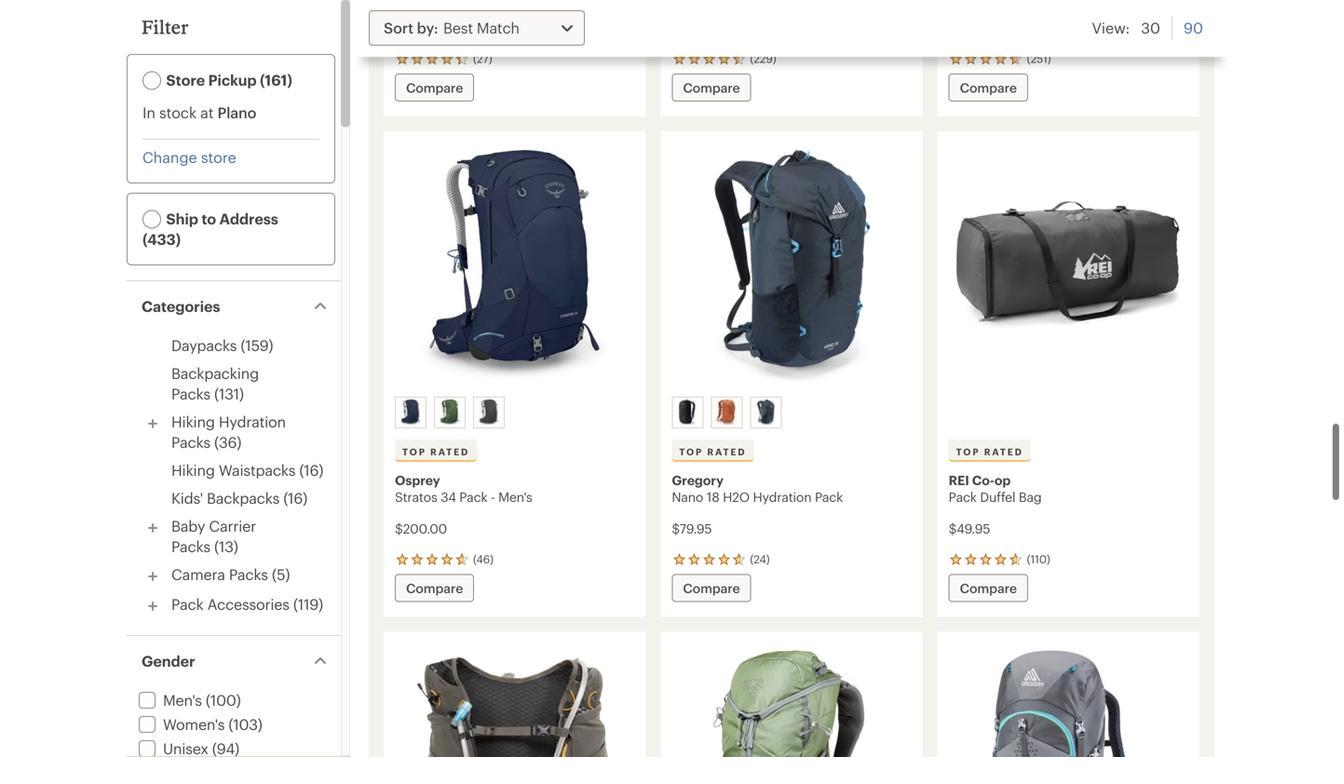 Task type: vqa. For each thing, say whether or not it's contained in the screenshot.


Task type: locate. For each thing, give the bounding box(es) containing it.
men's right -
[[498, 489, 532, 504]]

rated down seaweed/matcha green icon
[[430, 446, 470, 457]]

rated
[[430, 446, 470, 457], [707, 446, 747, 457], [984, 446, 1023, 457]]

1 horizontal spatial top rated
[[679, 446, 747, 457]]

top rated for osprey
[[402, 446, 470, 457]]

(16) for kids' backpacks (16)
[[283, 489, 307, 507]]

toggle pack-accessories sub-items image
[[142, 595, 164, 618]]

rated up op
[[984, 446, 1023, 457]]

top up gregory
[[679, 446, 703, 457]]

0 horizontal spatial rated
[[430, 446, 470, 457]]

group up -
[[391, 393, 637, 432]]

(100)
[[206, 692, 241, 709]]

(16) right the waistpacks on the bottom left of the page
[[299, 462, 323, 479]]

men's (100) women's (103)
[[163, 692, 262, 733]]

top rated
[[402, 446, 470, 457], [679, 446, 747, 457], [956, 446, 1023, 457]]

camera
[[171, 566, 225, 583]]

top rated up osprey on the bottom left of the page
[[402, 446, 470, 457]]

top for gregory
[[679, 446, 703, 457]]

store pickup (161)
[[163, 71, 292, 88]]

group for osprey stratos 34 pack - men's
[[391, 393, 637, 432]]

to
[[202, 210, 216, 227]]

change store
[[143, 149, 236, 166]]

compare button down (46) on the left bottom of the page
[[395, 574, 474, 602]]

group
[[391, 393, 637, 432], [668, 393, 914, 432]]

pickup
[[208, 71, 257, 88]]

hiking
[[171, 413, 215, 430], [171, 462, 215, 479]]

0 horizontal spatial men's
[[163, 692, 202, 709]]

0 horizontal spatial hydration
[[219, 413, 286, 430]]

1 vertical spatial hiking
[[171, 462, 215, 479]]

rei co-op pack duffel bag
[[949, 473, 1042, 504]]

backpacking packs
[[171, 365, 259, 402]]

op
[[995, 473, 1011, 488]]

(24)
[[750, 552, 770, 566]]

top rated up gregory
[[679, 446, 747, 457]]

duffel
[[980, 489, 1016, 504]]

compare button down (229)
[[672, 74, 751, 102]]

2 group from the left
[[668, 393, 914, 432]]

packs down backpacking
[[171, 385, 210, 402]]

store
[[201, 149, 236, 166]]

men's up women's link
[[163, 692, 202, 709]]

compare
[[406, 80, 463, 95], [683, 80, 740, 95], [960, 80, 1017, 95], [406, 581, 463, 596], [683, 581, 740, 596], [960, 581, 1017, 596]]

1 group from the left
[[391, 393, 637, 432]]

1 vertical spatial men's
[[163, 692, 202, 709]]

compare button down (251)
[[949, 74, 1028, 102]]

1 horizontal spatial hydration
[[753, 489, 812, 504]]

waistpacks
[[219, 462, 295, 479]]

0 horizontal spatial group
[[391, 393, 637, 432]]

1 vertical spatial hydration
[[753, 489, 812, 504]]

compare button
[[395, 74, 474, 102], [672, 74, 751, 102], [949, 74, 1028, 102], [395, 574, 474, 602], [672, 574, 751, 602], [949, 574, 1028, 602]]

90 link
[[1184, 16, 1203, 40]]

0 vertical spatial hydration
[[219, 413, 286, 430]]

tunnel vision grey image
[[476, 400, 502, 426]]

(103)
[[228, 716, 262, 733]]

1 top rated from the left
[[402, 446, 470, 457]]

hiking for hiking waistpacks (16)
[[171, 462, 215, 479]]

(16) for hiking waistpacks (16)
[[299, 462, 323, 479]]

hiking hydration packs
[[171, 413, 286, 451]]

packs inside baby carrier packs
[[171, 538, 210, 555]]

black image
[[675, 400, 701, 426]]

osprey stratos 34 pack - men's 0 image
[[395, 143, 635, 389]]

(13)
[[214, 538, 238, 555]]

compare for compare button underneath (27)
[[406, 80, 463, 95]]

1 top from the left
[[402, 446, 427, 457]]

hiking up kids'
[[171, 462, 215, 479]]

packs up accessories
[[229, 566, 268, 583]]

group for gregory nano 18 h2o hydration pack
[[668, 393, 914, 432]]

in stock at plano
[[143, 104, 256, 121]]

(110)
[[1027, 552, 1050, 566]]

pack left -
[[459, 489, 488, 504]]

men's
[[498, 489, 532, 504], [163, 692, 202, 709]]

$49.95
[[949, 521, 990, 536]]

hydration right h2o
[[753, 489, 812, 504]]

1 horizontal spatial group
[[668, 393, 914, 432]]

3 top from the left
[[956, 446, 980, 457]]

2 horizontal spatial rated
[[984, 446, 1023, 457]]

(119)
[[293, 596, 323, 613]]

compare for compare button below (251)
[[960, 80, 1017, 95]]

top for osprey
[[402, 446, 427, 457]]

plano
[[217, 104, 256, 121]]

2 top from the left
[[679, 446, 703, 457]]

gregory nano 18 h2o hydration pack
[[672, 473, 843, 504]]

0 horizontal spatial top rated
[[402, 446, 470, 457]]

compare for compare button underneath (46) on the left bottom of the page
[[406, 581, 463, 596]]

(251)
[[1027, 52, 1051, 65]]

toggle baby-carrier-packs sub-items image
[[142, 517, 164, 539]]

top up osprey on the bottom left of the page
[[402, 446, 427, 457]]

pack accessories (119)
[[171, 596, 323, 613]]

1 horizontal spatial top
[[679, 446, 703, 457]]

filter
[[142, 16, 189, 38]]

packs down baby
[[171, 538, 210, 555]]

(27)
[[473, 52, 492, 65]]

address
[[219, 210, 278, 227]]

daypacks link
[[171, 337, 237, 354]]

(16)
[[299, 462, 323, 479], [283, 489, 307, 507]]

toggle camera-packs sub-items image
[[142, 565, 164, 588]]

backpacks
[[207, 489, 280, 507]]

hiking inside hiking hydration packs
[[171, 413, 215, 430]]

1 horizontal spatial men's
[[498, 489, 532, 504]]

top rated up co-
[[956, 446, 1023, 457]]

categories button
[[127, 281, 341, 332]]

women's link
[[135, 716, 225, 733]]

packs left (36)
[[171, 434, 210, 451]]

1 hiking from the top
[[171, 413, 215, 430]]

top up rei at bottom right
[[956, 446, 980, 457]]

2 horizontal spatial top rated
[[956, 446, 1023, 457]]

hydration
[[219, 413, 286, 430], [753, 489, 812, 504]]

packs
[[171, 385, 210, 402], [171, 434, 210, 451], [171, 538, 210, 555], [229, 566, 268, 583]]

(16) down the waistpacks on the bottom left of the page
[[283, 489, 307, 507]]

(131)
[[214, 385, 244, 402]]

hydration inside hiking hydration packs
[[219, 413, 286, 430]]

seaweed/matcha green image
[[437, 400, 463, 426]]

change
[[143, 149, 197, 166]]

2 top rated from the left
[[679, 446, 747, 457]]

rated down the red rock image
[[707, 446, 747, 457]]

men's link
[[135, 692, 202, 709]]

2 hiking from the top
[[171, 462, 215, 479]]

pack right h2o
[[815, 489, 843, 504]]

(5)
[[272, 566, 290, 583]]

camera packs (5)
[[171, 566, 290, 583]]

ship
[[166, 210, 198, 227]]

pack down rei at bottom right
[[949, 489, 977, 504]]

hydration up (36)
[[219, 413, 286, 430]]

accessories
[[207, 596, 290, 613]]

co-
[[972, 473, 995, 488]]

2 rated from the left
[[707, 446, 747, 457]]

bag
[[1019, 489, 1042, 504]]

baby carrier packs link
[[171, 517, 256, 555]]

compare button down (27)
[[395, 74, 474, 102]]

34
[[441, 489, 456, 504]]

hiking waistpacks (16)
[[171, 462, 323, 479]]

ship to address (433)
[[143, 210, 278, 248]]

baby carrier packs
[[171, 517, 256, 555]]

camera packs link
[[171, 566, 268, 583]]

$200.00
[[395, 521, 447, 536]]

stock
[[159, 104, 197, 121]]

1 horizontal spatial rated
[[707, 446, 747, 457]]

top
[[402, 446, 427, 457], [679, 446, 703, 457], [956, 446, 980, 457]]

compare for compare button underneath (24)
[[683, 581, 740, 596]]

0 vertical spatial men's
[[498, 489, 532, 504]]

scuba blue image
[[753, 400, 779, 426]]

compare button down (24)
[[672, 574, 751, 602]]

1 vertical spatial (16)
[[283, 489, 307, 507]]

2 horizontal spatial top
[[956, 446, 980, 457]]

kids' backpacks (16)
[[171, 489, 307, 507]]

toggle hiking-hydration-packs sub-items image
[[142, 413, 164, 435]]

1 rated from the left
[[430, 446, 470, 457]]

group up gregory nano 18 h2o hydration pack
[[668, 393, 914, 432]]

hiking up (36)
[[171, 413, 215, 430]]

(159)
[[241, 337, 273, 354]]

men's inside men's (100) women's (103)
[[163, 692, 202, 709]]

pack
[[459, 489, 488, 504], [815, 489, 843, 504], [949, 489, 977, 504], [171, 596, 204, 613]]

0 horizontal spatial top
[[402, 446, 427, 457]]

0 vertical spatial (16)
[[299, 462, 323, 479]]

gregory jade 33 pack - women's 0 image
[[949, 643, 1188, 757]]

men's inside osprey stratos 34 pack - men's
[[498, 489, 532, 504]]

0 vertical spatial hiking
[[171, 413, 215, 430]]

gregory
[[672, 473, 724, 488]]



Task type: describe. For each thing, give the bounding box(es) containing it.
(229)
[[750, 52, 776, 65]]

daypacks
[[171, 337, 237, 354]]

h2o
[[723, 489, 750, 504]]

(46)
[[473, 552, 494, 566]]

30
[[1141, 19, 1161, 36]]

90
[[1184, 19, 1203, 36]]

pack inside gregory nano 18 h2o hydration pack
[[815, 489, 843, 504]]

rated for osprey
[[430, 446, 470, 457]]

pack accessories link
[[171, 596, 290, 613]]

compare button down (110)
[[949, 574, 1028, 602]]

carrier
[[209, 517, 256, 535]]

gregory nano 18 h2o hydration pack 0 image
[[672, 143, 912, 389]]

daypacks (159)
[[171, 337, 273, 354]]

(161)
[[260, 71, 292, 88]]

backpacking
[[171, 365, 259, 382]]

at
[[200, 104, 214, 121]]

pack down 'camera'
[[171, 596, 204, 613]]

categories
[[142, 298, 220, 315]]

nano
[[672, 489, 703, 504]]

hiking waistpacks link
[[171, 462, 295, 479]]

top rated for gregory
[[679, 446, 747, 457]]

ship to address (433) button
[[131, 197, 331, 261]]

change store button
[[143, 147, 236, 168]]

$79.95
[[672, 521, 712, 536]]

pack inside "rei co-op pack duffel bag"
[[949, 489, 977, 504]]

cetacean blue image
[[398, 400, 424, 426]]

compare for compare button below (110)
[[960, 581, 1017, 596]]

store
[[166, 71, 205, 88]]

kids' backpacks link
[[171, 489, 280, 507]]

women's
[[163, 716, 225, 733]]

rei co-op pack duffel bag 0 image
[[949, 143, 1188, 389]]

3 rated from the left
[[984, 446, 1023, 457]]

(36)
[[214, 434, 241, 451]]

backpacking packs link
[[171, 365, 259, 402]]

rei
[[949, 473, 969, 488]]

osprey
[[395, 473, 440, 488]]

(433)
[[143, 231, 181, 248]]

mystery ranch coulee 20 pack - men's 0 image
[[672, 643, 912, 757]]

3 top rated from the left
[[956, 446, 1023, 457]]

packs inside backpacking packs
[[171, 385, 210, 402]]

-
[[491, 489, 495, 504]]

stratos
[[395, 489, 437, 504]]

baby
[[171, 517, 205, 535]]

pack inside osprey stratos 34 pack - men's
[[459, 489, 488, 504]]

osprey stratos 34 pack - men's
[[395, 473, 532, 504]]

hydration inside gregory nano 18 h2o hydration pack
[[753, 489, 812, 504]]

gender
[[142, 652, 195, 670]]

18
[[707, 489, 720, 504]]

gender button
[[127, 636, 341, 686]]

compare for compare button below (229)
[[683, 80, 740, 95]]

kids'
[[171, 489, 203, 507]]

rei co-op flash 15 hydration vest 0 image
[[395, 643, 635, 757]]

red rock image
[[714, 400, 740, 426]]

in
[[143, 104, 155, 121]]

rated for gregory
[[707, 446, 747, 457]]

view:
[[1092, 19, 1130, 36]]

packs inside hiking hydration packs
[[171, 434, 210, 451]]

hiking for hiking hydration packs
[[171, 413, 215, 430]]

hiking hydration packs link
[[171, 413, 286, 451]]

$190.00
[[395, 20, 444, 35]]



